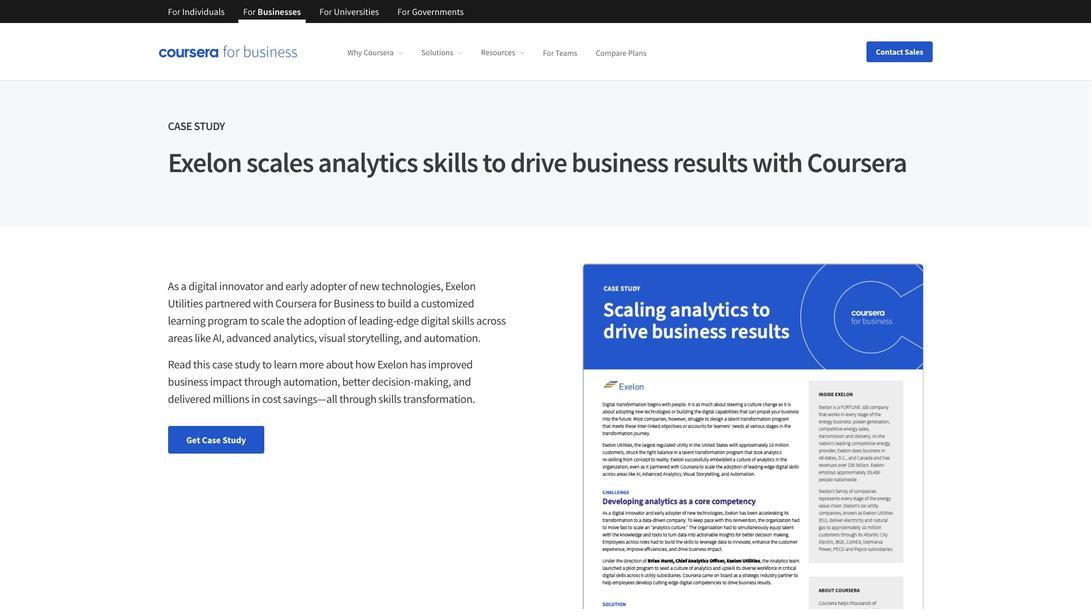 Task type: vqa. For each thing, say whether or not it's contained in the screenshot.
TEAM within This course focuses on the techniques and knowledge required for effective team working. By building your leadership style around the 3Gs - being genuine, generous, and generative - you'll learn to confront and manage crisis and conflict, with a flexible set of skills that you can adapt to the needs of any situation.
no



Task type: describe. For each thing, give the bounding box(es) containing it.
learning
[[168, 313, 206, 328]]

automation.
[[424, 331, 481, 345]]

compare plans
[[596, 47, 647, 58]]

has
[[410, 357, 426, 372]]

early
[[286, 279, 308, 293]]

1 vertical spatial study
[[223, 434, 246, 446]]

business
[[334, 296, 374, 310]]

exelon inside 'as a digital innovator and early adopter of new technologies, exelon utilities partnered with coursera for business to build a customized learning program to scale the adoption of leading-edge digital skills across areas like ai, advanced analytics, visual storytelling, and automation.'
[[445, 279, 476, 293]]

like
[[195, 331, 211, 345]]

ai,
[[213, 331, 224, 345]]

0 vertical spatial with
[[753, 145, 803, 180]]

delivered
[[168, 392, 211, 406]]

for teams link
[[543, 47, 578, 58]]

skills inside 'as a digital innovator and early adopter of new technologies, exelon utilities partnered with coursera for business to build a customized learning program to scale the adoption of leading-edge digital skills across areas like ai, advanced analytics, visual storytelling, and automation.'
[[452, 313, 475, 328]]

and inside 'read this case study to learn more about how exelon has improved business impact through automation, better decision-making, and delivered millions in cost savings—all through skills transformation.'
[[453, 374, 471, 389]]

get
[[186, 434, 200, 446]]

automation,
[[283, 374, 340, 389]]

resources link
[[481, 47, 525, 58]]

0 vertical spatial digital
[[189, 279, 217, 293]]

improved
[[428, 357, 473, 372]]

as a digital innovator and early adopter of new technologies, exelon utilities partnered with coursera for business to build a customized learning program to scale the adoption of leading-edge digital skills across areas like ai, advanced analytics, visual storytelling, and automation.
[[168, 279, 506, 345]]

read
[[168, 357, 191, 372]]

case study
[[168, 119, 225, 133]]

plans
[[628, 47, 647, 58]]

customized
[[421, 296, 474, 310]]

to up leading-
[[376, 296, 386, 310]]

1 horizontal spatial business
[[572, 145, 669, 180]]

adoption
[[304, 313, 346, 328]]

teams
[[556, 47, 578, 58]]

for governments
[[398, 6, 464, 17]]

why coursera
[[348, 47, 394, 58]]

0 horizontal spatial and
[[266, 279, 283, 293]]

0 vertical spatial exelon
[[168, 145, 242, 180]]

get case study
[[186, 434, 246, 446]]

why
[[348, 47, 362, 58]]

learn
[[274, 357, 297, 372]]

cost
[[262, 392, 281, 406]]

visual
[[319, 331, 346, 345]]

results
[[673, 145, 748, 180]]

technologies,
[[382, 279, 443, 293]]

scale
[[261, 313, 284, 328]]

for for businesses
[[243, 6, 256, 17]]

compare
[[596, 47, 627, 58]]

case
[[212, 357, 233, 372]]

for for individuals
[[168, 6, 181, 17]]

for universities
[[320, 6, 379, 17]]

to up advanced at the left bottom of page
[[250, 313, 259, 328]]

1 vertical spatial and
[[404, 331, 422, 345]]

more
[[299, 357, 324, 372]]

leading-
[[359, 313, 396, 328]]

scales
[[246, 145, 313, 180]]

build
[[388, 296, 412, 310]]

areas
[[168, 331, 193, 345]]

0 vertical spatial study
[[194, 119, 225, 133]]

businesses
[[258, 6, 301, 17]]

solutions link
[[422, 47, 463, 58]]

get case study link
[[168, 426, 265, 454]]

business inside 'read this case study to learn more about how exelon has improved business impact through automation, better decision-making, and delivered millions in cost savings—all through skills transformation.'
[[168, 374, 208, 389]]

decision-
[[372, 374, 414, 389]]

0 vertical spatial case
[[168, 119, 192, 133]]

in
[[252, 392, 260, 406]]

1 horizontal spatial digital
[[421, 313, 450, 328]]

for
[[319, 296, 332, 310]]

for individuals
[[168, 6, 225, 17]]



Task type: locate. For each thing, give the bounding box(es) containing it.
coursera
[[364, 47, 394, 58], [807, 145, 907, 180], [275, 296, 317, 310]]

digital down customized
[[421, 313, 450, 328]]

to inside 'read this case study to learn more about how exelon has improved business impact through automation, better decision-making, and delivered millions in cost savings—all through skills transformation.'
[[262, 357, 272, 372]]

program
[[208, 313, 247, 328]]

governments
[[412, 6, 464, 17]]

how
[[355, 357, 376, 372]]

and
[[266, 279, 283, 293], [404, 331, 422, 345], [453, 374, 471, 389]]

skills inside 'read this case study to learn more about how exelon has improved business impact through automation, better decision-making, and delivered millions in cost savings—all through skills transformation.'
[[379, 392, 401, 406]]

compare plans link
[[596, 47, 647, 58]]

and down edge
[[404, 331, 422, 345]]

study
[[235, 357, 260, 372]]

contact sales
[[876, 46, 924, 57]]

to left drive
[[483, 145, 506, 180]]

0 vertical spatial business
[[572, 145, 669, 180]]

of down business
[[348, 313, 357, 328]]

new
[[360, 279, 380, 293]]

to
[[483, 145, 506, 180], [376, 296, 386, 310], [250, 313, 259, 328], [262, 357, 272, 372]]

adopter
[[310, 279, 347, 293]]

impact
[[210, 374, 242, 389]]

contact
[[876, 46, 904, 57]]

1 vertical spatial of
[[348, 313, 357, 328]]

edge
[[396, 313, 419, 328]]

and down improved in the left of the page
[[453, 374, 471, 389]]

2 vertical spatial exelon
[[378, 357, 408, 372]]

of left new
[[349, 279, 358, 293]]

1 vertical spatial a
[[414, 296, 419, 310]]

1 vertical spatial case
[[202, 434, 221, 446]]

1 vertical spatial coursera
[[807, 145, 907, 180]]

2 vertical spatial skills
[[379, 392, 401, 406]]

banner navigation
[[159, 0, 473, 23]]

partnered
[[205, 296, 251, 310]]

1 horizontal spatial a
[[414, 296, 419, 310]]

0 horizontal spatial coursera
[[275, 296, 317, 310]]

digital
[[189, 279, 217, 293], [421, 313, 450, 328]]

business
[[572, 145, 669, 180], [168, 374, 208, 389]]

coursera inside 'as a digital innovator and early adopter of new technologies, exelon utilities partnered with coursera for business to build a customized learning program to scale the adoption of leading-edge digital skills across areas like ai, advanced analytics, visual storytelling, and automation.'
[[275, 296, 317, 310]]

coursera for business image
[[159, 46, 297, 57]]

sales
[[905, 46, 924, 57]]

2 horizontal spatial and
[[453, 374, 471, 389]]

1 vertical spatial through
[[340, 392, 377, 406]]

0 vertical spatial skills
[[422, 145, 478, 180]]

read this case study to learn more about how exelon has improved business impact through automation, better decision-making, and delivered millions in cost savings—all through skills transformation.
[[168, 357, 475, 406]]

0 horizontal spatial digital
[[189, 279, 217, 293]]

0 vertical spatial through
[[244, 374, 281, 389]]

making,
[[414, 374, 451, 389]]

for left "teams"
[[543, 47, 554, 58]]

a right build
[[414, 296, 419, 310]]

case inside the get case study link
[[202, 434, 221, 446]]

1 vertical spatial skills
[[452, 313, 475, 328]]

for for governments
[[398, 6, 410, 17]]

analytics
[[318, 145, 418, 180]]

0 vertical spatial a
[[181, 279, 186, 293]]

for left 'individuals'
[[168, 6, 181, 17]]

for
[[168, 6, 181, 17], [243, 6, 256, 17], [320, 6, 332, 17], [398, 6, 410, 17], [543, 47, 554, 58]]

resources
[[481, 47, 515, 58]]

exelon up customized
[[445, 279, 476, 293]]

for teams
[[543, 47, 578, 58]]

for for universities
[[320, 6, 332, 17]]

with inside 'as a digital innovator and early adopter of new technologies, exelon utilities partnered with coursera for business to build a customized learning program to scale the adoption of leading-edge digital skills across areas like ai, advanced analytics, visual storytelling, and automation.'
[[253, 296, 273, 310]]

0 horizontal spatial case
[[168, 119, 192, 133]]

better
[[342, 374, 370, 389]]

study
[[194, 119, 225, 133], [223, 434, 246, 446]]

innovator
[[219, 279, 264, 293]]

exelon scales analytics skills to drive business results with coursera
[[168, 145, 907, 180]]

digital up utilities
[[189, 279, 217, 293]]

to left "learn"
[[262, 357, 272, 372]]

why coursera link
[[348, 47, 403, 58]]

1 vertical spatial exelon
[[445, 279, 476, 293]]

for businesses
[[243, 6, 301, 17]]

with
[[753, 145, 803, 180], [253, 296, 273, 310]]

drive
[[510, 145, 567, 180]]

1 horizontal spatial case
[[202, 434, 221, 446]]

for left the universities
[[320, 6, 332, 17]]

through
[[244, 374, 281, 389], [340, 392, 377, 406]]

1 vertical spatial business
[[168, 374, 208, 389]]

through up in on the left
[[244, 374, 281, 389]]

1 horizontal spatial coursera
[[364, 47, 394, 58]]

skills
[[422, 145, 478, 180], [452, 313, 475, 328], [379, 392, 401, 406]]

millions
[[213, 392, 249, 406]]

casestudy exelon cover image image
[[583, 264, 924, 609]]

exelon up the 'decision-'
[[378, 357, 408, 372]]

1 horizontal spatial exelon
[[378, 357, 408, 372]]

as
[[168, 279, 179, 293]]

0 vertical spatial coursera
[[364, 47, 394, 58]]

2 vertical spatial coursera
[[275, 296, 317, 310]]

0 horizontal spatial through
[[244, 374, 281, 389]]

0 vertical spatial and
[[266, 279, 283, 293]]

solutions
[[422, 47, 454, 58]]

case
[[168, 119, 192, 133], [202, 434, 221, 446]]

through down the better
[[340, 392, 377, 406]]

for left businesses on the left of page
[[243, 6, 256, 17]]

and left early
[[266, 279, 283, 293]]

0 horizontal spatial business
[[168, 374, 208, 389]]

for left governments
[[398, 6, 410, 17]]

2 horizontal spatial exelon
[[445, 279, 476, 293]]

individuals
[[182, 6, 225, 17]]

about
[[326, 357, 353, 372]]

1 vertical spatial with
[[253, 296, 273, 310]]

exelon down case study
[[168, 145, 242, 180]]

0 horizontal spatial exelon
[[168, 145, 242, 180]]

0 horizontal spatial a
[[181, 279, 186, 293]]

1 horizontal spatial with
[[753, 145, 803, 180]]

1 horizontal spatial and
[[404, 331, 422, 345]]

transformation.
[[403, 392, 475, 406]]

this
[[193, 357, 210, 372]]

0 horizontal spatial with
[[253, 296, 273, 310]]

1 horizontal spatial through
[[340, 392, 377, 406]]

a
[[181, 279, 186, 293], [414, 296, 419, 310]]

utilities
[[168, 296, 203, 310]]

2 horizontal spatial coursera
[[807, 145, 907, 180]]

2 vertical spatial and
[[453, 374, 471, 389]]

exelon inside 'read this case study to learn more about how exelon has improved business impact through automation, better decision-making, and delivered millions in cost savings—all through skills transformation.'
[[378, 357, 408, 372]]

advanced
[[226, 331, 271, 345]]

across
[[477, 313, 506, 328]]

a right as on the top of the page
[[181, 279, 186, 293]]

1 vertical spatial digital
[[421, 313, 450, 328]]

universities
[[334, 6, 379, 17]]

analytics,
[[273, 331, 317, 345]]

storytelling,
[[348, 331, 402, 345]]

exelon
[[168, 145, 242, 180], [445, 279, 476, 293], [378, 357, 408, 372]]

of
[[349, 279, 358, 293], [348, 313, 357, 328]]

contact sales button
[[867, 41, 933, 62]]

0 vertical spatial of
[[349, 279, 358, 293]]

the
[[286, 313, 302, 328]]

savings—all
[[283, 392, 337, 406]]



